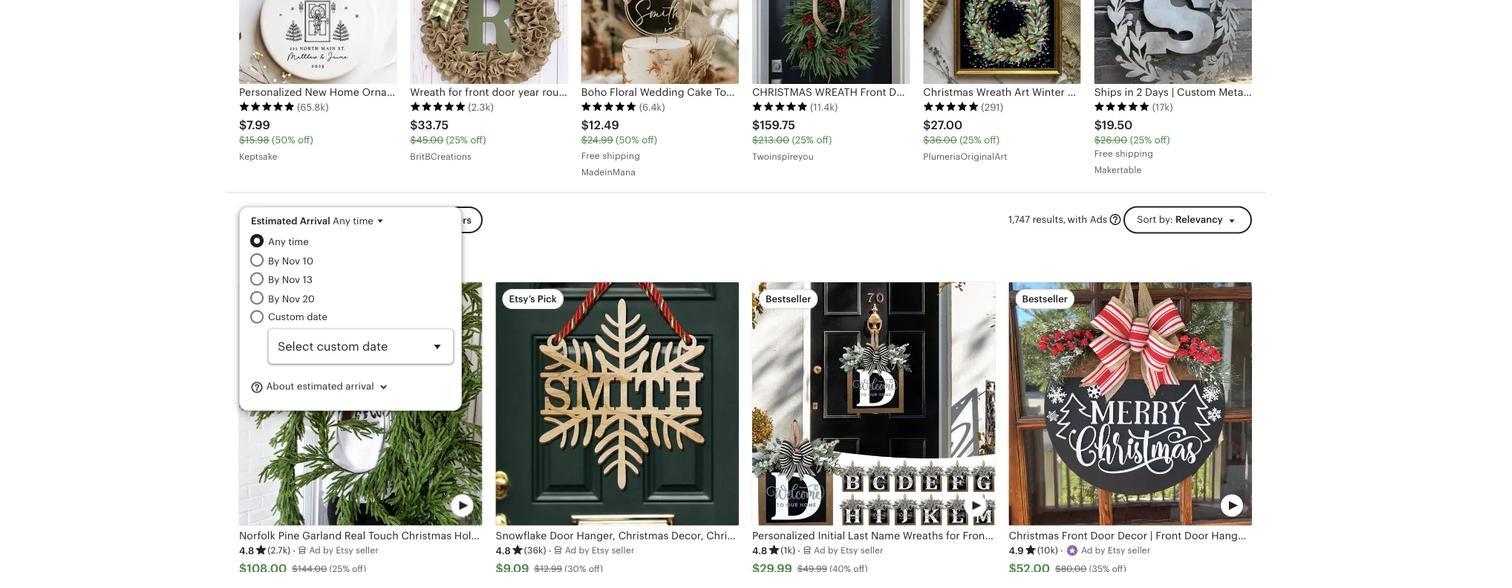 Task type: vqa. For each thing, say whether or not it's contained in the screenshot.
second Product video element from left
yes



Task type: describe. For each thing, give the bounding box(es) containing it.
45.00
[[416, 134, 444, 146]]

free for 19.50
[[1095, 148, 1114, 158]]

seller for (2.7k)
[[356, 545, 379, 555]]

26.00
[[1101, 134, 1128, 146]]

with ads
[[1068, 214, 1108, 225]]

5 out of 5 stars image for 27.00
[[924, 101, 979, 112]]

$ 27.00 $ 36.00 (25% off) plumeriaoriginalart
[[924, 118, 1008, 162]]

$ up 24.99 in the top of the page
[[581, 118, 589, 132]]

time inside "link"
[[288, 236, 309, 247]]

$ 12.49 $ 24.99 (50% off) free shipping madeinmana
[[581, 118, 658, 177]]

5 out of 5 stars image for 33.75
[[410, 101, 466, 112]]

(65.8k)
[[297, 101, 329, 112]]

pick
[[538, 293, 557, 305]]

$ up 45.00 on the left top of the page
[[410, 118, 418, 132]]

(11.4k)
[[811, 101, 838, 112]]

all
[[429, 214, 441, 226]]

shipping for 12.49
[[603, 151, 640, 161]]

by for (2.7k)
[[323, 545, 334, 555]]

etsy for (36k)
[[592, 545, 609, 555]]

by for (36k)
[[579, 545, 590, 555]]

arrival
[[346, 381, 374, 392]]

sort
[[1138, 214, 1157, 225]]

snowflake door hanger, christmas decor, christmas decorations, holiday decor, farmhouse christmas, rustic christmas, holiday door hanger image
[[496, 282, 739, 526]]

(25% inside $ 19.50 $ 26.00 (25% off) free shipping makertable
[[1131, 134, 1153, 146]]

2 christmas from the left
[[1360, 529, 1410, 541]]

36.00
[[930, 134, 957, 146]]

0 vertical spatial time
[[353, 215, 374, 226]]

· for (36k)
[[549, 545, 552, 556]]

a for (2.7k)
[[309, 545, 315, 555]]

by for by nov 20
[[268, 293, 280, 304]]

off) for 12.49
[[642, 134, 658, 146]]

(25% for 33.75
[[446, 134, 468, 146]]

any inside any time "link"
[[268, 236, 286, 247]]

1 christmas from the left
[[1009, 529, 1060, 541]]

2 hanger from the left
[[1315, 529, 1352, 541]]

(36k)
[[524, 545, 547, 555]]

product video element for (1k)
[[753, 282, 996, 526]]

nov for 13
[[282, 274, 300, 285]]

2 door from the left
[[1185, 529, 1209, 541]]

etsy for (2.7k)
[[336, 545, 354, 555]]

(25% for 27.00
[[960, 134, 982, 146]]

(1k)
[[781, 545, 796, 555]]

(25% for 159.75
[[792, 134, 814, 146]]

a d by etsy seller for (1k)
[[814, 545, 884, 555]]

· for (2.7k)
[[293, 545, 296, 556]]

by for (10k)
[[1096, 545, 1106, 555]]

2 | from the left
[[1251, 529, 1254, 541]]

product video element for (2.7k)
[[239, 282, 483, 526]]

d for (1k)
[[820, 545, 826, 555]]

1 horizontal spatial any
[[333, 215, 350, 226]]

all filters button
[[402, 207, 483, 234]]

(50% for 12.49
[[616, 134, 639, 146]]

by nov 10
[[268, 255, 313, 266]]

$ up britbcreations
[[410, 134, 416, 146]]

product video element for (10k)
[[1009, 282, 1253, 526]]

britbcreations
[[410, 152, 472, 162]]

12.49
[[589, 118, 619, 132]]

off) for 27.00
[[985, 134, 1000, 146]]

christmas wreath art winter art print red berries art from original oil painting christmas wall art decor snow artwork farmhouse wall art image
[[924, 0, 1081, 84]]

all filters
[[429, 214, 472, 226]]

$ up 15.98
[[239, 118, 247, 132]]

arrival
[[300, 215, 331, 226]]

about
[[266, 381, 294, 392]]

a d by etsy seller for (2.7k)
[[309, 545, 379, 555]]

2 front from the left
[[1156, 529, 1182, 541]]

bestseller for (10k)
[[1023, 293, 1068, 305]]

seller for (36k)
[[612, 545, 635, 555]]

1,747 results,
[[1009, 214, 1067, 225]]

boho floral wedding cake topper with rustic wreath / mr and mrs cake topper / personalized wedding cake topper / monogram toppers -mim image
[[581, 0, 739, 84]]

ships in 2 days | custom metal monogram holly wreath - initial letter front door hanger - custom metal monogram - wall art - home gifts image
[[1095, 0, 1253, 84]]

$ 7.99 $ 15.98 (50% off) keptsake
[[239, 118, 313, 162]]

etsy's pick
[[509, 293, 557, 305]]

(6.4k)
[[639, 101, 665, 112]]

27.00
[[931, 118, 963, 132]]

$ up keptsake
[[239, 134, 245, 146]]

norfolk pine garland real touch christmas holiday front door garland large long stairs banister garland table runner outside garland image
[[239, 282, 483, 526]]

$ 33.75 $ 45.00 (25% off) britbcreations
[[410, 118, 486, 162]]

plumeriaoriginalart
[[924, 152, 1008, 162]]

(17k)
[[1153, 101, 1174, 112]]

custom date
[[268, 311, 328, 322]]

(291)
[[982, 101, 1004, 112]]

5 out of 5 stars image for 12.49
[[581, 101, 637, 112]]

twoinspireyou
[[753, 152, 814, 162]]

estimated
[[251, 215, 298, 226]]

$ up 26.00
[[1095, 118, 1102, 132]]

4.9
[[1009, 545, 1024, 556]]

any time
[[268, 236, 309, 247]]

1 hanger from the left
[[1212, 529, 1249, 541]]

relevancy
[[1176, 214, 1224, 225]]

etsy for (10k)
[[1108, 545, 1126, 555]]

by nov 13 link
[[268, 272, 454, 287]]

results,
[[1033, 214, 1067, 225]]

5 out of 5 stars image for 19.50
[[1095, 101, 1151, 112]]

christmas wreath front door, holiday wreath pinecones and red berries, holiday decor, front door christmas wreath, christmas decor, cw-002 image
[[753, 0, 910, 84]]

nov for 20
[[282, 293, 300, 304]]



Task type: locate. For each thing, give the bounding box(es) containing it.
shipping up madeinmana
[[603, 151, 640, 161]]

off) for 159.75
[[817, 134, 832, 146]]

etsy right "(2.7k)" at the bottom left
[[336, 545, 354, 555]]

product video element
[[239, 282, 483, 526], [753, 282, 996, 526], [1009, 282, 1253, 526]]

time up any time "link"
[[353, 215, 374, 226]]

$ up makertable
[[1095, 134, 1101, 146]]

by nov 20
[[268, 293, 315, 304]]

6 off) from the left
[[1155, 134, 1171, 146]]

(25% inside $ 27.00 $ 36.00 (25% off) plumeriaoriginalart
[[960, 134, 982, 146]]

2 (50% from the left
[[616, 134, 639, 146]]

3 by from the top
[[268, 293, 280, 304]]

off) down (11.4k)
[[817, 134, 832, 146]]

4.8 left "(2.7k)" at the bottom left
[[239, 545, 254, 556]]

shipping up makertable
[[1116, 148, 1154, 158]]

sort by: relevancy
[[1138, 214, 1224, 225]]

d for (10k)
[[1087, 545, 1093, 555]]

bestseller for (1k)
[[766, 293, 812, 305]]

3 by from the left
[[828, 545, 839, 555]]

0 horizontal spatial time
[[288, 236, 309, 247]]

2 d from the left
[[571, 545, 577, 555]]

·
[[293, 545, 296, 556], [549, 545, 552, 556], [798, 545, 801, 556], [1061, 545, 1064, 556]]

$ up 36.00
[[924, 118, 931, 132]]

5 out of 5 stars image up the 159.75
[[753, 101, 808, 112]]

(25% inside $ 33.75 $ 45.00 (25% off) britbcreations
[[446, 134, 468, 146]]

24.99
[[588, 134, 613, 146]]

3 etsy from the left
[[841, 545, 859, 555]]

seller
[[356, 545, 379, 555], [612, 545, 635, 555], [861, 545, 884, 555], [1128, 545, 1151, 555]]

a
[[309, 545, 315, 555], [565, 545, 571, 555], [814, 545, 820, 555], [1082, 545, 1088, 555]]

3 door from the left
[[1288, 529, 1313, 541]]

159.75
[[760, 118, 796, 132]]

7.99
[[247, 118, 270, 132]]

(25% inside $ 159.75 $ 213.00 (25% off) twoinspireyou
[[792, 134, 814, 146]]

1 front from the left
[[1062, 529, 1088, 541]]

any time link
[[268, 234, 454, 249]]

213.00
[[759, 134, 790, 146]]

d for (36k)
[[571, 545, 577, 555]]

3 5 out of 5 stars image from the left
[[581, 101, 637, 112]]

1 horizontal spatial (50%
[[616, 134, 639, 146]]

3 bestseller from the left
[[1023, 293, 1068, 305]]

by nov 10 link
[[268, 253, 454, 268]]

$
[[239, 118, 247, 132], [410, 118, 418, 132], [581, 118, 589, 132], [753, 118, 760, 132], [924, 118, 931, 132], [1095, 118, 1102, 132], [239, 134, 245, 146], [410, 134, 416, 146], [581, 134, 588, 146], [753, 134, 759, 146], [924, 134, 930, 146], [1095, 134, 1101, 146]]

5 out of 5 stars image for 159.75
[[753, 101, 808, 112]]

4 etsy from the left
[[1108, 545, 1126, 555]]

3 seller from the left
[[861, 545, 884, 555]]

4.8 left (1k)
[[753, 545, 768, 556]]

1 a from the left
[[309, 545, 315, 555]]

1 off) from the left
[[298, 134, 313, 146]]

0 horizontal spatial (50%
[[272, 134, 295, 146]]

1 (50% from the left
[[272, 134, 295, 146]]

hanger left wood
[[1212, 529, 1249, 541]]

christmas
[[1009, 529, 1060, 541], [1360, 529, 1410, 541]]

(25% right 26.00
[[1131, 134, 1153, 146]]

1 horizontal spatial free
[[1095, 148, 1114, 158]]

a d by etsy seller
[[309, 545, 379, 555], [565, 545, 635, 555], [814, 545, 884, 555], [1082, 545, 1151, 555]]

2 product video element from the left
[[753, 282, 996, 526]]

a d by etsy seller right "(2.7k)" at the bottom left
[[309, 545, 379, 555]]

off) inside $ 159.75 $ 213.00 (25% off) twoinspireyou
[[817, 134, 832, 146]]

by up the custom
[[268, 293, 280, 304]]

by right "(2.7k)" at the bottom left
[[323, 545, 334, 555]]

1 · from the left
[[293, 545, 296, 556]]

$ up 213.00
[[753, 118, 760, 132]]

(50% for 7.99
[[272, 134, 295, 146]]

5 out of 5 stars image up 33.75
[[410, 101, 466, 112]]

by for (1k)
[[828, 545, 839, 555]]

a for (36k)
[[565, 545, 571, 555]]

off) down the (17k)
[[1155, 134, 1171, 146]]

d right (10k)
[[1087, 545, 1093, 555]]

off) up plumeriaoriginalart
[[985, 134, 1000, 146]]

by inside "link"
[[268, 274, 280, 285]]

$ 19.50 $ 26.00 (25% off) free shipping makertable
[[1095, 118, 1171, 175]]

2 4.8 from the left
[[496, 545, 511, 556]]

madeinmana
[[581, 167, 636, 177]]

personalized initial last name wreaths for front door - 26 letter garland surname welcome sign house garland - 12 inches new home gifts image
[[753, 282, 996, 526]]

1 horizontal spatial front
[[1156, 529, 1182, 541]]

door
[[1091, 529, 1115, 541], [1185, 529, 1209, 541], [1288, 529, 1313, 541]]

2 off) from the left
[[471, 134, 486, 146]]

(10k)
[[1038, 545, 1059, 555]]

2 seller from the left
[[612, 545, 635, 555]]

by right (1k)
[[828, 545, 839, 555]]

by nov 20 link
[[268, 291, 454, 306]]

|
[[1151, 529, 1154, 541], [1251, 529, 1254, 541], [1355, 529, 1357, 541]]

5 off) from the left
[[985, 134, 1000, 146]]

d right (1k)
[[820, 545, 826, 555]]

makertable
[[1095, 165, 1142, 175]]

nov left 20
[[282, 293, 300, 304]]

4.8 for (2.7k)
[[239, 545, 254, 556]]

3 a from the left
[[814, 545, 820, 555]]

shipping
[[1116, 148, 1154, 158], [603, 151, 640, 161]]

by right (36k)
[[579, 545, 590, 555]]

· right (1k)
[[798, 545, 801, 556]]

etsy's
[[509, 293, 535, 305]]

nov
[[282, 255, 300, 266], [282, 274, 300, 285], [282, 293, 300, 304]]

door left decor
[[1091, 529, 1115, 541]]

a d by etsy seller right (1k)
[[814, 545, 884, 555]]

· for (10k)
[[1061, 545, 1064, 556]]

d right (36k)
[[571, 545, 577, 555]]

off) inside $ 12.49 $ 24.99 (50% off) free shipping madeinmana
[[642, 134, 658, 146]]

nov left 13
[[282, 274, 300, 285]]

0 vertical spatial nov
[[282, 255, 300, 266]]

2 horizontal spatial product video element
[[1009, 282, 1253, 526]]

2 (25% from the left
[[792, 134, 814, 146]]

off) down (6.4k)
[[642, 134, 658, 146]]

nov for 10
[[282, 255, 300, 266]]

(25%
[[446, 134, 468, 146], [792, 134, 814, 146], [960, 134, 982, 146], [1131, 134, 1153, 146]]

(50% right 24.99 in the top of the page
[[616, 134, 639, 146]]

d
[[315, 545, 321, 555], [571, 545, 577, 555], [820, 545, 826, 555], [1087, 545, 1093, 555]]

4 by from the left
[[1096, 545, 1106, 555]]

2 horizontal spatial |
[[1355, 529, 1357, 541]]

1 vertical spatial any
[[268, 236, 286, 247]]

1 seller from the left
[[356, 545, 379, 555]]

any down estimated in the top left of the page
[[268, 236, 286, 247]]

front
[[1062, 529, 1088, 541], [1156, 529, 1182, 541]]

any
[[333, 215, 350, 226], [268, 236, 286, 247]]

· right "(2.7k)" at the bottom left
[[293, 545, 296, 556]]

1 horizontal spatial hanger
[[1315, 529, 1352, 541]]

2 horizontal spatial bestseller
[[1023, 293, 1068, 305]]

$ up plumeriaoriginalart
[[924, 134, 930, 146]]

shipping for 19.50
[[1116, 148, 1154, 158]]

date
[[307, 311, 328, 322]]

1 nov from the top
[[282, 255, 300, 266]]

4 · from the left
[[1061, 545, 1064, 556]]

(25% up twoinspireyou
[[792, 134, 814, 146]]

0 horizontal spatial |
[[1151, 529, 1154, 541]]

3 product video element from the left
[[1009, 282, 1253, 526]]

a right "(2.7k)" at the bottom left
[[309, 545, 315, 555]]

filters
[[443, 214, 472, 226]]

4 (25% from the left
[[1131, 134, 1153, 146]]

(50% inside $ 7.99 $ 15.98 (50% off) keptsake
[[272, 134, 295, 146]]

$ up madeinmana
[[581, 134, 588, 146]]

(2.3k)
[[468, 101, 494, 112]]

1 (25% from the left
[[446, 134, 468, 146]]

1 4.8 from the left
[[239, 545, 254, 556]]

1 by from the top
[[268, 255, 280, 266]]

ads
[[1090, 214, 1108, 225]]

· right (36k)
[[549, 545, 552, 556]]

free down 26.00
[[1095, 148, 1114, 158]]

20
[[303, 293, 315, 304]]

any right 'arrival'
[[333, 215, 350, 226]]

1 vertical spatial nov
[[282, 274, 300, 285]]

by right (10k)
[[1096, 545, 1106, 555]]

custom
[[268, 311, 304, 322]]

by for by nov 10
[[268, 255, 280, 266]]

free inside $ 12.49 $ 24.99 (50% off) free shipping madeinmana
[[581, 151, 600, 161]]

3 4.8 from the left
[[753, 545, 768, 556]]

christmas up (10k)
[[1009, 529, 1060, 541]]

4 d from the left
[[1087, 545, 1093, 555]]

(2.7k)
[[268, 545, 291, 555]]

2 horizontal spatial 4.8
[[753, 545, 768, 556]]

1 d from the left
[[315, 545, 321, 555]]

2 · from the left
[[549, 545, 552, 556]]

1 horizontal spatial door
[[1185, 529, 1209, 541]]

off) inside $ 19.50 $ 26.00 (25% off) free shipping makertable
[[1155, 134, 1171, 146]]

0 horizontal spatial bestseller
[[253, 293, 298, 305]]

4 a d by etsy seller from the left
[[1082, 545, 1151, 555]]

2 etsy from the left
[[592, 545, 609, 555]]

off)
[[298, 134, 313, 146], [471, 134, 486, 146], [642, 134, 658, 146], [817, 134, 832, 146], [985, 134, 1000, 146], [1155, 134, 1171, 146]]

a for (10k)
[[1082, 545, 1088, 555]]

4 seller from the left
[[1128, 545, 1151, 555]]

off) inside $ 27.00 $ 36.00 (25% off) plumeriaoriginalart
[[985, 134, 1000, 146]]

3 d from the left
[[820, 545, 826, 555]]

5 5 out of 5 stars image from the left
[[924, 101, 979, 112]]

2 by from the left
[[579, 545, 590, 555]]

by down by nov 10
[[268, 274, 280, 285]]

d for (2.7k)
[[315, 545, 321, 555]]

time up by nov 10
[[288, 236, 309, 247]]

door right decor
[[1185, 529, 1209, 541]]

a d by etsy seller down decor
[[1082, 545, 1151, 555]]

· for (1k)
[[798, 545, 801, 556]]

door right wood
[[1288, 529, 1313, 541]]

2 vertical spatial by
[[268, 293, 280, 304]]

christmas left the wreath
[[1360, 529, 1410, 541]]

1 | from the left
[[1151, 529, 1154, 541]]

etsy for (1k)
[[841, 545, 859, 555]]

1 horizontal spatial 4.8
[[496, 545, 511, 556]]

seller for (1k)
[[861, 545, 884, 555]]

3 (25% from the left
[[960, 134, 982, 146]]

5 out of 5 stars image up 7.99
[[239, 101, 295, 112]]

(50% right 15.98
[[272, 134, 295, 146]]

bestseller for (2.7k)
[[253, 293, 298, 305]]

2 a d by etsy seller from the left
[[565, 545, 635, 555]]

1 by from the left
[[323, 545, 334, 555]]

free
[[1095, 148, 1114, 158], [581, 151, 600, 161]]

off) down (2.3k)
[[471, 134, 486, 146]]

1 horizontal spatial time
[[353, 215, 374, 226]]

seller for (10k)
[[1128, 545, 1151, 555]]

10
[[303, 255, 313, 266]]

2 bestseller from the left
[[766, 293, 812, 305]]

$ 159.75 $ 213.00 (25% off) twoinspireyou
[[753, 118, 832, 162]]

hanger right wood
[[1315, 529, 1352, 541]]

about estimated arrival button
[[250, 373, 402, 401]]

2 vertical spatial nov
[[282, 293, 300, 304]]

1 a d by etsy seller from the left
[[309, 545, 379, 555]]

by
[[323, 545, 334, 555], [579, 545, 590, 555], [828, 545, 839, 555], [1096, 545, 1106, 555]]

decor
[[1118, 529, 1148, 541]]

4 off) from the left
[[817, 134, 832, 146]]

off) down (65.8k) on the top left
[[298, 134, 313, 146]]

wood
[[1257, 529, 1286, 541]]

a d by etsy seller right (36k)
[[565, 545, 635, 555]]

etsy
[[336, 545, 354, 555], [592, 545, 609, 555], [841, 545, 859, 555], [1108, 545, 1126, 555]]

3 off) from the left
[[642, 134, 658, 146]]

wreath
[[1413, 529, 1449, 541]]

1 bestseller from the left
[[253, 293, 298, 305]]

1 door from the left
[[1091, 529, 1115, 541]]

by
[[268, 255, 280, 266], [268, 274, 280, 285], [268, 293, 280, 304]]

4.8 for (1k)
[[753, 545, 768, 556]]

15.98
[[245, 134, 269, 146]]

0 vertical spatial any
[[333, 215, 350, 226]]

christmas front door decor | front door hanger | wood door hanger | christmas wreath
[[1009, 529, 1449, 541]]

by down any time
[[268, 255, 280, 266]]

2 by from the top
[[268, 274, 280, 285]]

13
[[303, 274, 313, 285]]

with
[[1068, 214, 1088, 225]]

0 horizontal spatial any
[[268, 236, 286, 247]]

d right "(2.7k)" at the bottom left
[[315, 545, 321, 555]]

(50% inside $ 12.49 $ 24.99 (50% off) free shipping madeinmana
[[616, 134, 639, 146]]

by:
[[1160, 214, 1174, 225]]

a right (1k)
[[814, 545, 820, 555]]

1 vertical spatial time
[[288, 236, 309, 247]]

etsy right (1k)
[[841, 545, 859, 555]]

0 horizontal spatial christmas
[[1009, 529, 1060, 541]]

keptsake
[[239, 152, 278, 162]]

1 horizontal spatial bestseller
[[766, 293, 812, 305]]

0 vertical spatial by
[[268, 255, 280, 266]]

19.50
[[1102, 118, 1133, 132]]

0 horizontal spatial hanger
[[1212, 529, 1249, 541]]

5 out of 5 stars image up 12.49
[[581, 101, 637, 112]]

1 etsy from the left
[[336, 545, 354, 555]]

by nov 13
[[268, 274, 313, 285]]

free inside $ 19.50 $ 26.00 (25% off) free shipping makertable
[[1095, 148, 1114, 158]]

(25% up britbcreations
[[446, 134, 468, 146]]

christmas front door decor | front door hanger | wood door hanger | christmas wreath image
[[1009, 282, 1253, 526]]

off) for 7.99
[[298, 134, 313, 146]]

1 horizontal spatial |
[[1251, 529, 1254, 541]]

$ up twoinspireyou
[[753, 134, 759, 146]]

3 | from the left
[[1355, 529, 1357, 541]]

shipping inside $ 12.49 $ 24.99 (50% off) free shipping madeinmana
[[603, 151, 640, 161]]

off) for 19.50
[[1155, 134, 1171, 146]]

bestseller
[[253, 293, 298, 305], [766, 293, 812, 305], [1023, 293, 1068, 305]]

4 5 out of 5 stars image from the left
[[753, 101, 808, 112]]

off) inside $ 33.75 $ 45.00 (25% off) britbcreations
[[471, 134, 486, 146]]

1 horizontal spatial product video element
[[753, 282, 996, 526]]

1 product video element from the left
[[239, 282, 483, 526]]

time
[[353, 215, 374, 226], [288, 236, 309, 247]]

estimated arrival any time
[[251, 215, 374, 226]]

front left decor
[[1062, 529, 1088, 541]]

2 5 out of 5 stars image from the left
[[410, 101, 466, 112]]

5 out of 5 stars image up 19.50
[[1095, 101, 1151, 112]]

(25% up plumeriaoriginalart
[[960, 134, 982, 146]]

off) for 33.75
[[471, 134, 486, 146]]

0 horizontal spatial front
[[1062, 529, 1088, 541]]

about estimated arrival
[[264, 381, 374, 392]]

4.8 left (36k)
[[496, 545, 511, 556]]

2 horizontal spatial door
[[1288, 529, 1313, 541]]

0 horizontal spatial shipping
[[603, 151, 640, 161]]

1 vertical spatial by
[[268, 274, 280, 285]]

a right (10k)
[[1082, 545, 1088, 555]]

6 5 out of 5 stars image from the left
[[1095, 101, 1151, 112]]

1 horizontal spatial shipping
[[1116, 148, 1154, 158]]

0 horizontal spatial free
[[581, 151, 600, 161]]

nov left the 10
[[282, 255, 300, 266]]

0 horizontal spatial product video element
[[239, 282, 483, 526]]

0 horizontal spatial 4.8
[[239, 545, 254, 556]]

· right (10k)
[[1061, 545, 1064, 556]]

3 nov from the top
[[282, 293, 300, 304]]

select an estimated delivery date option group
[[250, 234, 454, 364]]

5 out of 5 stars image for 7.99
[[239, 101, 295, 112]]

1 5 out of 5 stars image from the left
[[239, 101, 295, 112]]

etsy right (36k)
[[592, 545, 609, 555]]

4.8
[[239, 545, 254, 556], [496, 545, 511, 556], [753, 545, 768, 556]]

2 a from the left
[[565, 545, 571, 555]]

by for by nov 13
[[268, 274, 280, 285]]

1 horizontal spatial christmas
[[1360, 529, 1410, 541]]

0 horizontal spatial door
[[1091, 529, 1115, 541]]

estimated
[[297, 381, 343, 392]]

a for (1k)
[[814, 545, 820, 555]]

33.75
[[418, 118, 449, 132]]

off) inside $ 7.99 $ 15.98 (50% off) keptsake
[[298, 134, 313, 146]]

5 out of 5 stars image
[[239, 101, 295, 112], [410, 101, 466, 112], [581, 101, 637, 112], [753, 101, 808, 112], [924, 101, 979, 112], [1095, 101, 1151, 112]]

3 a d by etsy seller from the left
[[814, 545, 884, 555]]

2 nov from the top
[[282, 274, 300, 285]]

nov inside "link"
[[282, 274, 300, 285]]

front right decor
[[1156, 529, 1182, 541]]

5 out of 5 stars image up 27.00
[[924, 101, 979, 112]]

a d by etsy seller for (10k)
[[1082, 545, 1151, 555]]

wreath for front door year round, burlap wreath with initial, personalized gift, for fall, farmhouse, housewarming wedding, outdoor decor image
[[410, 0, 568, 84]]

shipping inside $ 19.50 $ 26.00 (25% off) free shipping makertable
[[1116, 148, 1154, 158]]

1,747
[[1009, 214, 1030, 225]]

free for 12.49
[[581, 151, 600, 161]]

free down 24.99 in the top of the page
[[581, 151, 600, 161]]

hanger
[[1212, 529, 1249, 541], [1315, 529, 1352, 541]]

3 · from the left
[[798, 545, 801, 556]]

personalized new home ornament - new home christmas ornament - wreath new house ornament image
[[239, 0, 397, 84]]

a right (36k)
[[565, 545, 571, 555]]

(50%
[[272, 134, 295, 146], [616, 134, 639, 146]]

4 a from the left
[[1082, 545, 1088, 555]]

etsy down decor
[[1108, 545, 1126, 555]]

4.8 for (36k)
[[496, 545, 511, 556]]

a d by etsy seller for (36k)
[[565, 545, 635, 555]]



